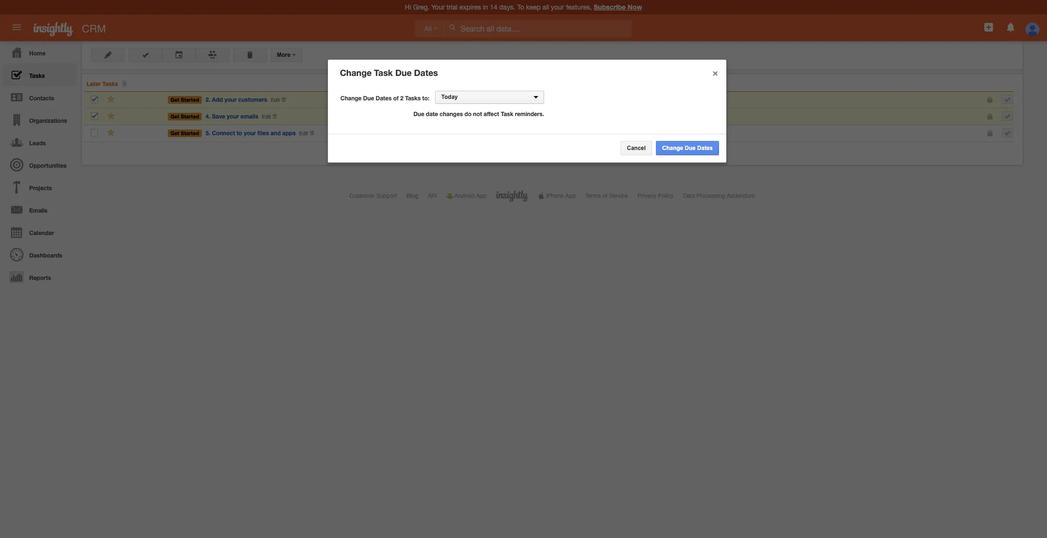 Task type: locate. For each thing, give the bounding box(es) containing it.
tasks right 2
[[405, 95, 421, 102]]

2 vertical spatial edit link
[[299, 130, 308, 136]]

0 vertical spatial tasks
[[29, 72, 45, 79]]

following image down following image at the left of page
[[107, 128, 116, 137]]

2 vertical spatial get started
[[170, 130, 199, 136]]

dates for change due dates of 2 tasks to:
[[376, 95, 392, 102]]

2 get from the top
[[170, 113, 179, 119]]

edit
[[271, 97, 280, 103], [262, 114, 271, 119], [299, 130, 308, 136]]

0 horizontal spatial tasks
[[29, 72, 45, 79]]

None checkbox
[[91, 61, 99, 68], [91, 96, 98, 103], [91, 61, 99, 68], [91, 96, 98, 103]]

following image
[[107, 95, 116, 104], [107, 128, 116, 137]]

2 horizontal spatial dates
[[697, 145, 713, 152]]

1 horizontal spatial app
[[565, 193, 576, 199]]

started for 2.
[[181, 97, 199, 103]]

0 horizontal spatial of
[[393, 95, 399, 102]]

4. save your emails link
[[205, 112, 261, 121]]

2 horizontal spatial tasks
[[405, 95, 421, 102]]

leads
[[29, 140, 46, 147]]

get started left 2.
[[170, 97, 199, 103]]

data
[[683, 193, 695, 199]]

get left "5."
[[170, 130, 179, 136]]

2 vertical spatial dates
[[697, 145, 713, 152]]

customer support link
[[350, 193, 397, 199]]

projects link
[[2, 176, 77, 198]]

dashboards
[[29, 252, 62, 259]]

get started
[[170, 97, 199, 103], [170, 113, 199, 119], [170, 130, 199, 136]]

get left 2.
[[170, 97, 179, 103]]

tasks left 3
[[102, 80, 118, 88]]

started
[[181, 97, 199, 103], [181, 113, 199, 119], [181, 130, 199, 136]]

0 vertical spatial due image
[[136, 97, 140, 103]]

edit inside 2. add your customers edit
[[271, 97, 280, 103]]

app
[[476, 193, 487, 199], [565, 193, 576, 199]]

get started left "5."
[[170, 130, 199, 136]]

api
[[428, 193, 437, 199]]

2 app from the left
[[565, 193, 576, 199]]

your for save
[[227, 113, 239, 120]]

app right iphone
[[565, 193, 576, 199]]

1 vertical spatial dates
[[376, 95, 392, 102]]

your right add
[[224, 96, 237, 103]]

1 vertical spatial following image
[[107, 128, 116, 137]]

4.
[[206, 113, 210, 120]]

Search all data.... text field
[[444, 20, 632, 37]]

dashboards link
[[2, 243, 77, 266]]

0 vertical spatial edit link
[[271, 97, 280, 103]]

of left 2
[[393, 95, 399, 102]]

2. add your customers link
[[205, 95, 270, 104]]

data processing addendum
[[683, 193, 755, 199]]

started left "5."
[[181, 130, 199, 136]]

edit link up files
[[262, 114, 271, 119]]

android
[[455, 193, 475, 199]]

following image for 5.
[[107, 128, 116, 137]]

2 vertical spatial get
[[170, 130, 179, 136]]

today button
[[435, 91, 544, 104]]

1 vertical spatial get
[[170, 113, 179, 119]]

2.
[[206, 96, 210, 103]]

edit inside 5. connect to your files and apps edit
[[299, 130, 308, 136]]

addendum
[[727, 193, 755, 199]]

None checkbox
[[91, 112, 98, 120], [91, 129, 98, 137], [91, 112, 98, 120], [91, 129, 98, 137]]

0 vertical spatial change
[[340, 67, 372, 78]]

change up change due dates of 2 tasks to:
[[340, 67, 372, 78]]

0 vertical spatial following image
[[107, 95, 116, 104]]

customers
[[238, 96, 267, 103]]

dates
[[414, 67, 438, 78], [376, 95, 392, 102], [697, 145, 713, 152]]

edit link
[[271, 97, 280, 103], [262, 114, 271, 119], [299, 130, 308, 136]]

tasks
[[29, 72, 45, 79], [102, 80, 118, 88], [405, 95, 421, 102]]

2 vertical spatial edit
[[299, 130, 308, 136]]

1 due image from the top
[[136, 97, 140, 103]]

1 vertical spatial edit
[[262, 114, 271, 119]]

1 started from the top
[[181, 97, 199, 103]]

cancel button
[[621, 141, 652, 155]]

0 vertical spatial started
[[181, 97, 199, 103]]

1 vertical spatial your
[[227, 113, 239, 120]]

following image for 2.
[[107, 95, 116, 104]]

1 vertical spatial task
[[501, 110, 513, 118]]

change inside button
[[662, 145, 683, 152]]

3 get started from the top
[[170, 130, 199, 136]]

1 get started from the top
[[170, 97, 199, 103]]

1 vertical spatial change
[[340, 95, 362, 102]]

1 vertical spatial due image
[[136, 113, 140, 119]]

api link
[[428, 193, 437, 199]]

later tasks
[[87, 80, 118, 88]]

1 vertical spatial get started
[[170, 113, 199, 119]]

get
[[170, 97, 179, 103], [170, 113, 179, 119], [170, 130, 179, 136]]

0 vertical spatial your
[[224, 96, 237, 103]]

changes
[[440, 110, 463, 118]]

3 started from the top
[[181, 130, 199, 136]]

due image
[[136, 97, 140, 103], [136, 113, 140, 119]]

2 vertical spatial tasks
[[405, 95, 421, 102]]

0 vertical spatial get
[[170, 97, 179, 103]]

1 horizontal spatial of
[[603, 193, 608, 199]]

change right cancel button at top right
[[662, 145, 683, 152]]

due
[[395, 67, 412, 78], [363, 95, 374, 102], [413, 110, 424, 118], [685, 145, 696, 152]]

apps
[[282, 129, 296, 137]]

blog link
[[407, 193, 418, 199]]

2 following image from the top
[[107, 128, 116, 137]]

0 horizontal spatial task
[[374, 67, 393, 78]]

5. connect to your files and apps edit
[[206, 129, 308, 137]]

1 app from the left
[[476, 193, 487, 199]]

1 vertical spatial of
[[603, 193, 608, 199]]

0 vertical spatial task
[[374, 67, 393, 78]]

navigation
[[0, 41, 77, 288]]

of
[[393, 95, 399, 102], [603, 193, 608, 199]]

navigation containing home
[[0, 41, 77, 288]]

2 vertical spatial started
[[181, 130, 199, 136]]

task right affect
[[501, 110, 513, 118]]

data processing addendum link
[[683, 193, 755, 199]]

your for add
[[224, 96, 237, 103]]

edit up files
[[262, 114, 271, 119]]

edit right apps
[[299, 130, 308, 136]]

get started left 4.
[[170, 113, 199, 119]]

tasks up contacts link
[[29, 72, 45, 79]]

opportunities
[[29, 162, 67, 169]]

get left 4.
[[170, 113, 179, 119]]

edit link right customers
[[271, 97, 280, 103]]

0 vertical spatial of
[[393, 95, 399, 102]]

1 following image from the top
[[107, 95, 116, 104]]

reports
[[29, 275, 51, 282]]

started left 2.
[[181, 97, 199, 103]]

3
[[123, 81, 126, 86]]

1 vertical spatial edit link
[[262, 114, 271, 119]]

and
[[271, 129, 281, 137]]

4. save your emails edit
[[206, 113, 271, 120]]

2 vertical spatial your
[[244, 129, 256, 137]]

android app link
[[446, 193, 487, 199]]

your right the to
[[244, 129, 256, 137]]

privacy
[[638, 193, 657, 199]]

following image up following image at the left of page
[[107, 95, 116, 104]]

subscribe now
[[594, 3, 642, 11]]

task up change due dates of 2 tasks to:
[[374, 67, 393, 78]]

edit inside the 4. save your emails edit
[[262, 114, 271, 119]]

iphone app link
[[538, 193, 576, 199]]

2 started from the top
[[181, 113, 199, 119]]

0 horizontal spatial app
[[476, 193, 487, 199]]

app right android
[[476, 193, 487, 199]]

today
[[441, 94, 458, 100]]

privacy policy link
[[638, 193, 674, 199]]

later
[[87, 80, 101, 88]]

all link
[[415, 20, 444, 37]]

your right save
[[227, 113, 239, 120]]

android app
[[455, 193, 487, 199]]

iphone
[[546, 193, 564, 199]]

2 vertical spatial change
[[662, 145, 683, 152]]

get started for 2.
[[170, 97, 199, 103]]

due inside button
[[685, 145, 696, 152]]

0 horizontal spatial dates
[[376, 95, 392, 102]]

edit link right apps
[[299, 130, 308, 136]]

1 vertical spatial tasks
[[102, 80, 118, 88]]

2 due image from the top
[[136, 113, 140, 119]]

3 get from the top
[[170, 130, 179, 136]]

started left 4.
[[181, 113, 199, 119]]

of right terms
[[603, 193, 608, 199]]

2 get started from the top
[[170, 113, 199, 119]]

1 get from the top
[[170, 97, 179, 103]]

edit right customers
[[271, 97, 280, 103]]

0 vertical spatial dates
[[414, 67, 438, 78]]

0 vertical spatial get started
[[170, 97, 199, 103]]

change down change task due dates
[[340, 95, 362, 102]]

more link
[[271, 48, 302, 62]]

change
[[340, 67, 372, 78], [340, 95, 362, 102], [662, 145, 683, 152]]

calendar link
[[2, 221, 77, 243]]

emails
[[241, 113, 258, 120]]

0 vertical spatial edit
[[271, 97, 280, 103]]

iphone app
[[546, 193, 576, 199]]

your
[[224, 96, 237, 103], [227, 113, 239, 120], [244, 129, 256, 137]]

dates inside button
[[697, 145, 713, 152]]

affect
[[484, 110, 499, 118]]

1 vertical spatial started
[[181, 113, 199, 119]]



Task type: describe. For each thing, give the bounding box(es) containing it.
service
[[609, 193, 628, 199]]

more
[[277, 52, 292, 58]]

terms of service
[[586, 193, 628, 199]]

contacts
[[29, 95, 54, 102]]

blog
[[407, 193, 418, 199]]

change due dates of 2 tasks to:
[[340, 95, 429, 102]]

crm
[[82, 23, 106, 35]]

date
[[426, 110, 438, 118]]

tasks link
[[2, 64, 77, 86]]

home link
[[2, 41, 77, 64]]

1 horizontal spatial tasks
[[102, 80, 118, 88]]

change for change due dates of 2 tasks to:
[[340, 95, 362, 102]]

policy
[[658, 193, 674, 199]]

terms of service link
[[586, 193, 628, 199]]

add
[[212, 96, 223, 103]]

following image
[[107, 111, 116, 121]]

now
[[628, 3, 642, 11]]

organizations link
[[2, 109, 77, 131]]

emails link
[[2, 198, 77, 221]]

do
[[465, 110, 472, 118]]

get for 2.
[[170, 97, 179, 103]]

processing
[[697, 193, 725, 199]]

change due dates button
[[656, 141, 719, 155]]

edit link for 2. add your customers
[[271, 97, 280, 103]]

customer support
[[350, 193, 397, 199]]

change for change due dates
[[662, 145, 683, 152]]

emails
[[29, 207, 47, 214]]

due image for 2.
[[136, 97, 140, 103]]

get for 5.
[[170, 130, 179, 136]]

reports link
[[2, 266, 77, 288]]

contacts link
[[2, 86, 77, 109]]

edit link for 5. connect to your files and apps
[[299, 130, 308, 136]]

terms
[[586, 193, 601, 199]]

not
[[473, 110, 482, 118]]

5. connect to your files and apps link
[[205, 128, 298, 138]]

subscribe
[[594, 3, 626, 11]]

edit link for 4. save your emails
[[262, 114, 271, 119]]

opportunities link
[[2, 154, 77, 176]]

2
[[400, 95, 404, 102]]

subscribe now link
[[594, 3, 642, 11]]

app for iphone app
[[565, 193, 576, 199]]

edit for 4. save your emails
[[262, 114, 271, 119]]

files
[[258, 129, 269, 137]]

reminders.
[[515, 110, 544, 118]]

change due dates
[[662, 145, 713, 152]]

customer
[[350, 193, 375, 199]]

all
[[424, 25, 432, 32]]

support
[[376, 193, 397, 199]]

save
[[212, 113, 225, 120]]

×
[[713, 66, 718, 78]]

projects
[[29, 185, 52, 192]]

5.
[[206, 129, 210, 137]]

organizations
[[29, 117, 67, 124]]

privacy policy
[[638, 193, 674, 199]]

to:
[[422, 95, 429, 102]]

change for change task due dates
[[340, 67, 372, 78]]

due date changes do not affect task reminders.
[[413, 110, 544, 118]]

app for android app
[[476, 193, 487, 199]]

leads link
[[2, 131, 77, 154]]

to
[[237, 129, 242, 137]]

due image for 4.
[[136, 113, 140, 119]]

get started for 4.
[[170, 113, 199, 119]]

1 horizontal spatial task
[[501, 110, 513, 118]]

get for 4.
[[170, 113, 179, 119]]

dates for change due dates
[[697, 145, 713, 152]]

2. add your customers edit
[[206, 96, 280, 103]]

started for 5.
[[181, 130, 199, 136]]

started for 4.
[[181, 113, 199, 119]]

notifications image
[[1005, 22, 1017, 33]]

× button
[[708, 63, 723, 82]]

calendar
[[29, 230, 54, 237]]

1 horizontal spatial dates
[[414, 67, 438, 78]]

change task due dates
[[340, 67, 438, 78]]

cancel
[[627, 145, 646, 152]]

get started for 5.
[[170, 130, 199, 136]]

connect
[[212, 129, 235, 137]]

edit for 2. add your customers
[[271, 97, 280, 103]]

home
[[29, 50, 45, 57]]



Task type: vqa. For each thing, say whether or not it's contained in the screenshot.
5. Following icon
yes



